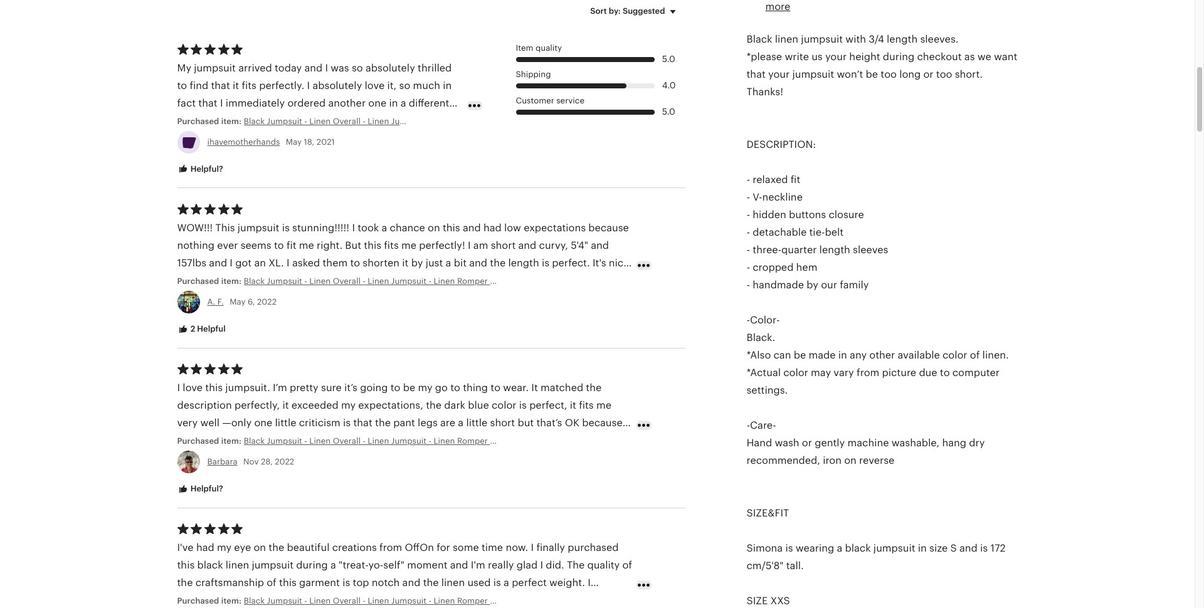 Task type: locate. For each thing, give the bounding box(es) containing it.
1 horizontal spatial your
[[826, 52, 847, 62]]

2 vertical spatial of
[[267, 578, 277, 589]]

perfectly,
[[235, 400, 280, 411]]

2 black jumpsuit - linen overall - linen jumpsuit - linen romper - women overall - handmade by offon link from the top
[[244, 436, 647, 448]]

3 offon from the top
[[619, 597, 647, 606]]

to right due
[[941, 368, 950, 378]]

it up ok
[[570, 400, 577, 411]]

handmade
[[562, 277, 605, 286], [562, 437, 605, 446], [562, 597, 605, 606]]

the
[[490, 258, 506, 269], [304, 275, 319, 286], [201, 293, 216, 304], [271, 293, 287, 304], [341, 293, 356, 304], [586, 383, 602, 394], [426, 400, 442, 411], [375, 418, 391, 429], [269, 543, 284, 554], [177, 578, 193, 589], [423, 578, 439, 589]]

purchased item:
[[177, 117, 244, 126]]

jumpsuit inside *please write us your height during checkout as we want that your jumpsuit won't be too long or too short. thanks!
[[793, 69, 835, 80]]

5.0 for item quality
[[662, 54, 676, 64]]

how down bit
[[448, 275, 468, 286]]

1 vertical spatial during
[[296, 561, 328, 571]]

1 vertical spatial may
[[230, 297, 246, 307]]

low inside i love this jumpsuit. i'm pretty sure it's going to be my go to thing to wear. it matched the description perfectly, it exceeded my expectations, the dark blue color is perfect, it fits me very well —only one little criticism is that the pant legs are a little short but that's ok because i'll wear them with low boots or sandals – – and did i say how beautifully it's made. i really love this. thank you!
[[268, 436, 285, 446]]

1 horizontal spatial in
[[839, 350, 848, 361]]

three-
[[753, 245, 782, 255]]

0 vertical spatial helpful?
[[189, 164, 223, 174]]

and up roomy,
[[209, 258, 227, 269]]

2 vertical spatial black
[[197, 561, 223, 571]]

moment
[[407, 561, 448, 571]]

i up description
[[177, 383, 180, 394]]

linen up write
[[775, 34, 799, 45]]

many
[[235, 596, 261, 606]]

it
[[532, 383, 538, 394]]

1 too from the left
[[881, 69, 897, 80]]

2 offon from the top
[[619, 437, 647, 446]]

1 vertical spatial in
[[839, 350, 848, 361]]

0 vertical spatial wearing
[[796, 544, 835, 554]]

1 horizontal spatial had
[[484, 223, 502, 233]]

1 helpful? button from the top
[[168, 158, 233, 181]]

seems
[[241, 240, 272, 251]]

- down used
[[490, 597, 493, 606]]

go
[[435, 383, 448, 394]]

in left any
[[839, 350, 848, 361]]

1 horizontal spatial that
[[747, 69, 766, 80]]

1 vertical spatial linen
[[226, 561, 249, 571]]

1 purchased item: black jumpsuit - linen overall - linen jumpsuit - linen romper - women overall - handmade by offon from the top
[[177, 277, 647, 286]]

2 helpful? button from the top
[[168, 478, 233, 501]]

1 vertical spatial wearing
[[330, 596, 368, 606]]

2 vertical spatial want
[[445, 596, 468, 606]]

1 5.0 from the top
[[662, 54, 676, 64]]

to up xl.
[[274, 240, 284, 251]]

from inside *actual color may vary from picture due to computer settings.
[[857, 368, 880, 378]]

5.0 down 4.0
[[662, 107, 676, 117]]

we
[[978, 52, 992, 62]]

1 vertical spatial low
[[268, 436, 285, 446]]

fits up ok
[[579, 400, 594, 411]]

purchased item: black jumpsuit - linen overall - linen jumpsuit - linen romper - women overall - handmade by offon
[[177, 277, 647, 286], [177, 437, 647, 446], [177, 597, 647, 606]]

2 little from the left
[[466, 418, 488, 429]]

purchased for had
[[177, 597, 219, 606]]

0 horizontal spatial your
[[769, 69, 790, 80]]

0 vertical spatial women
[[495, 277, 525, 286]]

dry
[[970, 438, 985, 449]]

and inside simona is wearing a black jumpsuit in size s and is 172 cm/5'8" tall.
[[960, 544, 978, 554]]

roomy,
[[198, 275, 231, 286]]

want inside i've had my eye on the beautiful creations from offon for some time now. i finally purchased this black linen jumpsuit during a "treat-yo-self" moment and i'm really glad i did. the quality of the craftsmanship of this garment is top notch and the linen used is a perfect weight. i received so many compliments wearing it out. i already want to buy my next one. so m
[[445, 596, 468, 606]]

romper for beautifully
[[457, 437, 488, 446]]

wash
[[775, 438, 800, 449]]

really
[[578, 436, 604, 446], [488, 561, 514, 571]]

my right buy
[[504, 596, 519, 606]]

relaxed
[[753, 175, 788, 185]]

and down some
[[450, 561, 468, 571]]

the
[[567, 561, 585, 571]]

of up computer
[[971, 350, 980, 361]]

little right one
[[275, 418, 296, 429]]

fit up neckline
[[791, 175, 801, 185]]

1 horizontal spatial quality
[[588, 561, 620, 571]]

want inside wow!!! this jumpsuit is stunning!!!!! i took a chance on this and had low expectations because nothing ever seems to fit me right. but this fits me perfectly! i am short and curvy, 5'4" and 157lbs and i got an xl. i asked them to shorten it by just a bit and the length is perfect. it's nice and roomy, but hugs in all the right places. i can choose how defined i want my waist to be with the belt. i love the fabric and the black color is rich and elegant. this is equally gorgeous with heels or simple flats. i will be buying more! love love love!
[[516, 275, 539, 286]]

2 horizontal spatial black
[[846, 544, 871, 554]]

but inside wow!!! this jumpsuit is stunning!!!!! i took a chance on this and had low expectations because nothing ever seems to fit me right. but this fits me perfectly! i am short and curvy, 5'4" and 157lbs and i got an xl. i asked them to shorten it by just a bit and the length is perfect. it's nice and roomy, but hugs in all the right places. i can choose how defined i want my waist to be with the belt. i love the fabric and the black color is rich and elegant. this is equally gorgeous with heels or simple flats. i will be buying more! love love love!
[[234, 275, 250, 286]]

2 purchased item: black jumpsuit - linen overall - linen jumpsuit - linen romper - women overall - handmade by offon from the top
[[177, 437, 647, 446]]

this down took
[[364, 240, 382, 251]]

0 horizontal spatial linen
[[226, 561, 249, 571]]

during down beautiful
[[296, 561, 328, 571]]

may left 18,
[[286, 137, 302, 147]]

2 vertical spatial purchased item: black jumpsuit - linen overall - linen jumpsuit - linen romper - women overall - handmade by offon
[[177, 597, 647, 606]]

and down right
[[320, 293, 338, 304]]

1 vertical spatial handmade
[[562, 437, 605, 446]]

0 vertical spatial fits
[[384, 240, 399, 251]]

the down moment
[[423, 578, 439, 589]]

color inside *actual color may vary from picture due to computer settings.
[[784, 368, 809, 378]]

4 item: from the top
[[221, 597, 242, 606]]

helpful? down barbara link
[[189, 485, 223, 494]]

0 vertical spatial handmade
[[562, 277, 605, 286]]

jumpsuit down beautiful
[[252, 561, 294, 571]]

2 horizontal spatial length
[[887, 34, 918, 45]]

2 5.0 from the top
[[662, 107, 676, 117]]

linen down the asked
[[310, 277, 331, 286]]

but inside i love this jumpsuit. i'm pretty sure it's going to be my go to thing to wear. it matched the description perfectly, it exceeded my expectations, the dark blue color is perfect, it fits me very well —only one little criticism is that the pant legs are a little short but that's ok because i'll wear them with low boots or sandals – – and did i say how beautifully it's made. i really love this. thank you!
[[518, 418, 534, 429]]

time
[[482, 543, 503, 554]]

perfect,
[[530, 400, 568, 411]]

2 purchased from the top
[[177, 277, 219, 286]]

2 horizontal spatial in
[[919, 544, 927, 554]]

1 horizontal spatial from
[[857, 368, 880, 378]]

during
[[883, 52, 915, 62], [296, 561, 328, 571]]

offon for i've had my eye on the beautiful creations from offon for some time now. i finally purchased this black linen jumpsuit during a "treat-yo-self" moment and i'm really glad i did. the quality of the craftsmanship of this garment is top notch and the linen used is a perfect weight. i received so many compliments wearing it out. i already want to buy my next one. so m
[[619, 597, 647, 606]]

- right did
[[429, 437, 432, 446]]

handmade down weight.
[[562, 597, 605, 606]]

0 vertical spatial had
[[484, 223, 502, 233]]

1 horizontal spatial on
[[428, 223, 440, 233]]

item: down craftsmanship
[[221, 597, 242, 606]]

height
[[850, 52, 881, 62]]

purchased item: black jumpsuit - linen overall - linen jumpsuit - linen romper - women overall - handmade by offon down pant
[[177, 437, 647, 446]]

black down one
[[244, 437, 265, 446]]

black inside simona is wearing a black jumpsuit in size s and is 172 cm/5'8" tall.
[[846, 544, 871, 554]]

- left v-
[[747, 192, 751, 203]]

1 vertical spatial them
[[217, 436, 242, 446]]

jumpsuit.
[[225, 383, 270, 394]]

shipping
[[516, 70, 551, 79]]

2 vertical spatial love
[[607, 436, 627, 446]]

in left all
[[279, 275, 287, 286]]

wearing up tall.
[[796, 544, 835, 554]]

2 vertical spatial black jumpsuit - linen overall - linen jumpsuit - linen romper - women overall - handmade by offon link
[[244, 596, 647, 608]]

shorten
[[363, 258, 400, 269]]

- hidden buttons closure
[[747, 210, 865, 220]]

how inside wow!!! this jumpsuit is stunning!!!!! i took a chance on this and had low expectations because nothing ever seems to fit me right. but this fits me perfectly! i am short and curvy, 5'4" and 157lbs and i got an xl. i asked them to shorten it by just a bit and the length is perfect. it's nice and roomy, but hugs in all the right places. i can choose how defined i want my waist to be with the belt. i love the fabric and the black color is rich and elegant. this is equally gorgeous with heels or simple flats. i will be buying more! love love love!
[[448, 275, 468, 286]]

suggested
[[623, 6, 665, 16]]

0 vertical spatial because
[[589, 223, 629, 233]]

color inside wow!!! this jumpsuit is stunning!!!!! i took a chance on this and had low expectations because nothing ever seems to fit me right. but this fits me perfectly! i am short and curvy, 5'4" and 157lbs and i got an xl. i asked them to shorten it by just a bit and the length is perfect. it's nice and roomy, but hugs in all the right places. i can choose how defined i want my waist to be with the belt. i love the fabric and the black color is rich and elegant. this is equally gorgeous with heels or simple flats. i will be buying more! love love love!
[[387, 293, 412, 304]]

the right matched
[[586, 383, 602, 394]]

want inside *please write us your height during checkout as we want that your jumpsuit won't be too long or too short. thanks!
[[995, 52, 1018, 62]]

care-
[[751, 421, 777, 431]]

2 item: from the top
[[221, 277, 242, 286]]

low inside wow!!! this jumpsuit is stunning!!!!! i took a chance on this and had low expectations because nothing ever seems to fit me right. but this fits me perfectly! i am short and curvy, 5'4" and 157lbs and i got an xl. i asked them to shorten it by just a bit and the length is perfect. it's nice and roomy, but hugs in all the right places. i can choose how defined i want my waist to be with the belt. i love the fabric and the black color is rich and elegant. this is equally gorgeous with heels or simple flats. i will be buying more! love love love!
[[505, 223, 521, 233]]

item: for my
[[221, 597, 242, 606]]

jumpsuit up "seems"
[[238, 223, 280, 233]]

color down wear.
[[492, 400, 517, 411]]

offon for wow!!! this jumpsuit is stunning!!!!! i took a chance on this and had low expectations because nothing ever seems to fit me right. but this fits me perfectly! i am short and curvy, 5'4" and 157lbs and i got an xl. i asked them to shorten it by just a bit and the length is perfect. it's nice and roomy, but hugs in all the right places. i can choose how defined i want my waist to be with the belt. i love the fabric and the black color is rich and elegant. this is equally gorgeous with heels or simple flats. i will be buying more! love love love!
[[619, 277, 647, 286]]

for
[[437, 543, 450, 554]]

buy
[[483, 596, 501, 606]]

the left "f." on the left of the page
[[201, 293, 216, 304]]

1 love from the left
[[407, 311, 433, 321]]

i left will
[[302, 311, 305, 321]]

0 vertical spatial 2022
[[257, 297, 277, 307]]

0 horizontal spatial black
[[197, 561, 223, 571]]

0 vertical spatial really
[[578, 436, 604, 446]]

0 vertical spatial in
[[279, 275, 287, 286]]

- down top
[[363, 597, 366, 606]]

1 vertical spatial from
[[380, 543, 402, 554]]

2 horizontal spatial want
[[995, 52, 1018, 62]]

hugs
[[252, 275, 276, 286]]

eye
[[234, 543, 251, 554]]

jumpsuit
[[267, 277, 302, 286], [391, 277, 427, 286], [267, 437, 302, 446], [391, 437, 427, 446], [267, 597, 302, 606], [391, 597, 427, 606]]

1 vertical spatial helpful? button
[[168, 478, 233, 501]]

1 horizontal spatial during
[[883, 52, 915, 62]]

wow!!! this jumpsuit is stunning!!!!! i took a chance on this and had low expectations because nothing ever seems to fit me right. but this fits me perfectly! i am short and curvy, 5'4" and 157lbs and i got an xl. i asked them to shorten it by just a bit and the length is perfect. it's nice and roomy, but hugs in all the right places. i can choose how defined i want my waist to be with the belt. i love the fabric and the black color is rich and elegant. this is equally gorgeous with heels or simple flats. i will be buying more! love love love!
[[177, 223, 630, 321]]

2 helpful button
[[168, 318, 235, 341]]

*actual
[[747, 368, 781, 378]]

0 horizontal spatial love
[[407, 311, 433, 321]]

by left "just"
[[411, 258, 423, 269]]

by
[[411, 258, 423, 269], [607, 277, 616, 286], [807, 280, 819, 291], [607, 437, 616, 446], [607, 597, 616, 606]]

overall
[[333, 277, 361, 286], [527, 277, 555, 286], [333, 437, 361, 446], [527, 437, 555, 446], [333, 597, 361, 606], [527, 597, 555, 606]]

them
[[323, 258, 348, 269], [217, 436, 242, 446]]

them down —only
[[217, 436, 242, 446]]

linen
[[310, 277, 331, 286], [368, 277, 389, 286], [434, 277, 455, 286], [310, 437, 331, 446], [368, 437, 389, 446], [434, 437, 455, 446], [310, 597, 331, 606], [368, 597, 389, 606], [434, 597, 455, 606]]

1 vertical spatial 5.0
[[662, 107, 676, 117]]

length inside wow!!! this jumpsuit is stunning!!!!! i took a chance on this and had low expectations because nothing ever seems to fit me right. but this fits me perfectly! i am short and curvy, 5'4" and 157lbs and i got an xl. i asked them to shorten it by just a bit and the length is perfect. it's nice and roomy, but hugs in all the right places. i can choose how defined i want my waist to be with the belt. i love the fabric and the black color is rich and elegant. this is equally gorgeous with heels or simple flats. i will be buying more! love love love!
[[509, 258, 539, 269]]

love inside wow!!! this jumpsuit is stunning!!!!! i took a chance on this and had low expectations because nothing ever seems to fit me right. but this fits me perfectly! i am short and curvy, 5'4" and 157lbs and i got an xl. i asked them to shorten it by just a bit and the length is perfect. it's nice and roomy, but hugs in all the right places. i can choose how defined i want my waist to be with the belt. i love the fabric and the black color is rich and elegant. this is equally gorgeous with heels or simple flats. i will be buying more! love love love!
[[249, 293, 268, 304]]

0 horizontal spatial that
[[354, 418, 373, 429]]

short right am
[[491, 240, 516, 251]]

i'm
[[471, 561, 486, 571]]

and up the "already"
[[403, 578, 421, 589]]

1 vertical spatial want
[[516, 275, 539, 286]]

did
[[406, 436, 421, 446]]

0 vertical spatial black
[[359, 293, 385, 304]]

won't
[[837, 69, 864, 80]]

0 vertical spatial this
[[216, 223, 235, 233]]

hidden
[[753, 210, 787, 220]]

1 how from the top
[[448, 275, 468, 286]]

1 vertical spatial women
[[495, 437, 525, 446]]

recommended,
[[747, 456, 821, 466]]

1 vertical spatial on
[[845, 456, 857, 466]]

or right wash
[[802, 438, 813, 449]]

1 vertical spatial can
[[774, 350, 792, 361]]

had inside i've had my eye on the beautiful creations from offon for some time now. i finally purchased this black linen jumpsuit during a "treat-yo-self" moment and i'm really glad i did. the quality of the craftsmanship of this garment is top notch and the linen used is a perfect weight. i received so many compliments wearing it out. i already want to buy my next one. so m
[[196, 543, 214, 554]]

description
[[177, 400, 232, 411]]

2 – from the left
[[377, 436, 382, 446]]

0 horizontal spatial during
[[296, 561, 328, 571]]

jumpsuit inside i've had my eye on the beautiful creations from offon for some time now. i finally purchased this black linen jumpsuit during a "treat-yo-self" moment and i'm really glad i did. the quality of the craftsmanship of this garment is top notch and the linen used is a perfect weight. i received so many compliments wearing it out. i already want to buy my next one. so m
[[252, 561, 294, 571]]

received
[[177, 596, 219, 606]]

0 vertical spatial romper
[[457, 277, 488, 286]]

sort
[[591, 6, 607, 16]]

how down are
[[448, 436, 468, 446]]

2 handmade from the top
[[562, 437, 605, 446]]

little
[[275, 418, 296, 429], [466, 418, 488, 429]]

waist
[[559, 275, 584, 286]]

purchased for love
[[177, 437, 219, 446]]

fits inside wow!!! this jumpsuit is stunning!!!!! i took a chance on this and had low expectations because nothing ever seems to fit me right. but this fits me perfectly! i am short and curvy, 5'4" and 157lbs and i got an xl. i asked them to shorten it by just a bit and the length is perfect. it's nice and roomy, but hugs in all the right places. i can choose how defined i want my waist to be with the belt. i love the fabric and the black color is rich and elegant. this is equally gorgeous with heels or simple flats. i will be buying more! love love love!
[[384, 240, 399, 251]]

1 horizontal spatial this
[[509, 293, 528, 304]]

2 romper from the top
[[457, 437, 488, 446]]

this up ever
[[216, 223, 235, 233]]

0 vertical spatial offon
[[619, 277, 647, 286]]

2 vertical spatial linen
[[442, 578, 465, 589]]

too
[[881, 69, 897, 80], [937, 69, 953, 80]]

1 horizontal spatial length
[[820, 245, 851, 255]]

me inside i love this jumpsuit. i'm pretty sure it's going to be my go to thing to wear. it matched the description perfectly, it exceeded my expectations, the dark blue color is perfect, it fits me very well —only one little criticism is that the pant legs are a little short but that's ok because i'll wear them with low boots or sandals – – and did i say how beautifully it's made. i really love this. thank you!
[[597, 400, 612, 411]]

0 vertical spatial purchased item: black jumpsuit - linen overall - linen jumpsuit - linen romper - women overall - handmade by offon
[[177, 277, 647, 286]]

helpful? for barbara nov 28, 2022
[[189, 485, 223, 494]]

service
[[557, 96, 585, 106]]

1 horizontal spatial too
[[937, 69, 953, 80]]

or down a. f. may 6, 2022 in the left of the page
[[229, 311, 239, 321]]

wearing inside simona is wearing a black jumpsuit in size s and is 172 cm/5'8" tall.
[[796, 544, 835, 554]]

low down one
[[268, 436, 285, 446]]

2 vertical spatial women
[[495, 597, 525, 606]]

color left may
[[784, 368, 809, 378]]

size xxs
[[747, 596, 790, 607]]

is down 'curvy,'
[[542, 258, 550, 269]]

2 how from the top
[[448, 436, 468, 446]]

2 helpful? from the top
[[189, 485, 223, 494]]

item
[[516, 43, 534, 53]]

0 vertical spatial linen
[[775, 34, 799, 45]]

0 vertical spatial low
[[505, 223, 521, 233]]

2
[[191, 324, 195, 334]]

1 vertical spatial purchased item: black jumpsuit - linen overall - linen jumpsuit - linen romper - women overall - handmade by offon
[[177, 437, 647, 446]]

- left three-
[[747, 245, 751, 255]]

handmade for love
[[562, 437, 605, 446]]

purchased down 157lbs
[[177, 277, 219, 286]]

during inside *please write us your height during checkout as we want that your jumpsuit won't be too long or too short. thanks!
[[883, 52, 915, 62]]

1 women from the top
[[495, 277, 525, 286]]

1 vertical spatial short
[[490, 418, 515, 429]]

1 helpful? from the top
[[189, 164, 223, 174]]

3 purchased from the top
[[177, 437, 219, 446]]

during inside i've had my eye on the beautiful creations from offon for some time now. i finally purchased this black linen jumpsuit during a "treat-yo-self" moment and i'm really glad i did. the quality of the craftsmanship of this garment is top notch and the linen used is a perfect weight. i received so many compliments wearing it out. i already want to buy my next one. so m
[[296, 561, 328, 571]]

black jumpsuit - linen overall - linen jumpsuit - linen romper - women overall - handmade by offon link for choose
[[244, 276, 647, 287]]

did.
[[546, 561, 565, 571]]

of right the
[[623, 561, 633, 571]]

2 horizontal spatial me
[[597, 400, 612, 411]]

black down an
[[244, 277, 265, 286]]

overall up the equally
[[527, 277, 555, 286]]

love
[[249, 293, 268, 304], [183, 383, 203, 394], [607, 436, 627, 446]]

on right iron
[[845, 456, 857, 466]]

helpful? button down purchased item:
[[168, 158, 233, 181]]

item: down —only
[[221, 437, 242, 446]]

low
[[505, 223, 521, 233], [268, 436, 285, 446]]

thing
[[463, 383, 488, 394]]

jumpsuit inside simona is wearing a black jumpsuit in size s and is 172 cm/5'8" tall.
[[874, 544, 916, 554]]

0 horizontal spatial had
[[196, 543, 214, 554]]

purchased for this
[[177, 277, 219, 286]]

black jumpsuit - linen overall - linen jumpsuit - linen romper - women overall - handmade by offon link down are
[[244, 436, 647, 448]]

black for i love this jumpsuit. i'm pretty sure it's going to be my go to thing to wear. it matched the description perfectly, it exceeded my expectations, the dark blue color is perfect, it fits me very well —only one little criticism is that the pant legs are a little short but that's ok because i'll wear them with low boots or sandals – – and did i say how beautifully it's made. i really love this. thank you!
[[244, 437, 265, 446]]

in
[[279, 275, 287, 286], [839, 350, 848, 361], [919, 544, 927, 554]]

1 romper from the top
[[457, 277, 488, 286]]

it inside wow!!! this jumpsuit is stunning!!!!! i took a chance on this and had low expectations because nothing ever seems to fit me right. but this fits me perfectly! i am short and curvy, 5'4" and 157lbs and i got an xl. i asked them to shorten it by just a bit and the length is perfect. it's nice and roomy, but hugs in all the right places. i can choose how defined i want my waist to be with the belt. i love the fabric and the black color is rich and elegant. this is equally gorgeous with heels or simple flats. i will be buying more! love love love!
[[402, 258, 409, 269]]

on right eye at the bottom of page
[[254, 543, 266, 554]]

me down chance
[[402, 240, 417, 251]]

be inside i love this jumpsuit. i'm pretty sure it's going to be my go to thing to wear. it matched the description perfectly, it exceeded my expectations, the dark blue color is perfect, it fits me very well —only one little criticism is that the pant legs are a little short but that's ok because i'll wear them with low boots or sandals – – and did i say how beautifully it's made. i really love this. thank you!
[[403, 383, 416, 394]]

short inside wow!!! this jumpsuit is stunning!!!!! i took a chance on this and had low expectations because nothing ever seems to fit me right. but this fits me perfectly! i am short and curvy, 5'4" and 157lbs and i got an xl. i asked them to shorten it by just a bit and the length is perfect. it's nice and roomy, but hugs in all the right places. i can choose how defined i want my waist to be with the belt. i love the fabric and the black color is rich and elegant. this is equally gorgeous with heels or simple flats. i will be buying more! love love love!
[[491, 240, 516, 251]]

with inside i love this jumpsuit. i'm pretty sure it's going to be my go to thing to wear. it matched the description perfectly, it exceeded my expectations, the dark blue color is perfect, it fits me very well —only one little criticism is that the pant legs are a little short but that's ok because i'll wear them with low boots or sandals – – and did i say how beautifully it's made. i really love this. thank you!
[[244, 436, 265, 446]]

quality right item on the left of the page
[[536, 43, 562, 53]]

really down ok
[[578, 436, 604, 446]]

0 horizontal spatial can
[[390, 275, 407, 286]]

weight.
[[550, 578, 585, 589]]

one
[[254, 418, 273, 429]]

0 horizontal spatial this
[[216, 223, 235, 233]]

and down am
[[470, 258, 488, 269]]

jumpsuit inside wow!!! this jumpsuit is stunning!!!!! i took a chance on this and had low expectations because nothing ever seems to fit me right. but this fits me perfectly! i am short and curvy, 5'4" and 157lbs and i got an xl. i asked them to shorten it by just a bit and the length is perfect. it's nice and roomy, but hugs in all the right places. i can choose how defined i want my waist to be with the belt. i love the fabric and the black color is rich and elegant. this is equally gorgeous with heels or simple flats. i will be buying more! love love love!
[[238, 223, 280, 233]]

3/4
[[869, 34, 885, 45]]

helpful? button for ihavemotherhands
[[168, 158, 233, 181]]

1 vertical spatial had
[[196, 543, 214, 554]]

it's left made.
[[524, 436, 537, 446]]

are
[[441, 418, 456, 429]]

dark
[[444, 400, 466, 411]]

2 women from the top
[[495, 437, 525, 446]]

to inside i've had my eye on the beautiful creations from offon for some time now. i finally purchased this black linen jumpsuit during a "treat-yo-self" moment and i'm really glad i did. the quality of the craftsmanship of this garment is top notch and the linen used is a perfect weight. i received so many compliments wearing it out. i already want to buy my next one. so m
[[471, 596, 481, 606]]

1 vertical spatial helpful?
[[189, 485, 223, 494]]

1 – from the left
[[369, 436, 374, 446]]

i left got
[[230, 258, 233, 269]]

1 offon from the top
[[619, 277, 647, 286]]

1 horizontal spatial of
[[623, 561, 633, 571]]

length down belt at the top right of page
[[820, 245, 851, 255]]

because inside wow!!! this jumpsuit is stunning!!!!! i took a chance on this and had low expectations because nothing ever seems to fit me right. but this fits me perfectly! i am short and curvy, 5'4" and 157lbs and i got an xl. i asked them to shorten it by just a bit and the length is perfect. it's nice and roomy, but hugs in all the right places. i can choose how defined i want my waist to be with the belt. i love the fabric and the black color is rich and elegant. this is equally gorgeous with heels or simple flats. i will be buying more! love love love!
[[589, 223, 629, 233]]

0 vertical spatial short
[[491, 240, 516, 251]]

this inside i love this jumpsuit. i'm pretty sure it's going to be my go to thing to wear. it matched the description perfectly, it exceeded my expectations, the dark blue color is perfect, it fits me very well —only one little criticism is that the pant legs are a little short but that's ok because i'll wear them with low boots or sandals – – and did i say how beautifully it's made. i really love this. thank you!
[[205, 383, 223, 394]]

2022 right 6,
[[257, 297, 277, 307]]

1 vertical spatial because
[[582, 418, 623, 429]]

black up *please
[[747, 34, 773, 45]]

black.
[[747, 333, 776, 343]]

0 horizontal spatial love
[[183, 383, 203, 394]]

- left hidden on the right top of page
[[747, 210, 751, 220]]

2 vertical spatial in
[[919, 544, 927, 554]]

1 vertical spatial that
[[354, 418, 373, 429]]

neckline
[[763, 192, 803, 203]]

from inside i've had my eye on the beautiful creations from offon for some time now. i finally purchased this black linen jumpsuit during a "treat-yo-self" moment and i'm really glad i did. the quality of the craftsmanship of this garment is top notch and the linen used is a perfect weight. i received so many compliments wearing it out. i already want to buy my next one. so m
[[380, 543, 402, 554]]

2 vertical spatial offon
[[619, 597, 647, 606]]

by right so at left
[[607, 597, 616, 606]]

top
[[353, 578, 369, 589]]

1 handmade from the top
[[562, 277, 605, 286]]

your
[[826, 52, 847, 62], [769, 69, 790, 80]]

but
[[345, 240, 361, 251]]

1 vertical spatial romper
[[457, 437, 488, 446]]

in inside simona is wearing a black jumpsuit in size s and is 172 cm/5'8" tall.
[[919, 544, 927, 554]]

black right "so"
[[244, 597, 265, 606]]

really inside i love this jumpsuit. i'm pretty sure it's going to be my go to thing to wear. it matched the description perfectly, it exceeded my expectations, the dark blue color is perfect, it fits me very well —only one little criticism is that the pant legs are a little short but that's ok because i'll wear them with low boots or sandals – – and did i say how beautifully it's made. i really love this. thank you!
[[578, 436, 604, 446]]

1 horizontal spatial may
[[286, 137, 302, 147]]

wearing inside i've had my eye on the beautiful creations from offon for some time now. i finally purchased this black linen jumpsuit during a "treat-yo-self" moment and i'm really glad i did. the quality of the craftsmanship of this garment is top notch and the linen used is a perfect weight. i received so many compliments wearing it out. i already want to buy my next one. so m
[[330, 596, 368, 606]]

0 vertical spatial length
[[887, 34, 918, 45]]

3 black jumpsuit - linen overall - linen jumpsuit - linen romper - women overall - handmade by offon link from the top
[[244, 596, 647, 608]]

2 vertical spatial handmade
[[562, 597, 605, 606]]

0 horizontal spatial length
[[509, 258, 539, 269]]

purchased item: black jumpsuit - linen overall - linen jumpsuit - linen romper - women overall - handmade by offon for the
[[177, 597, 647, 606]]

perfect.
[[552, 258, 590, 269]]

is
[[282, 223, 290, 233], [542, 258, 550, 269], [415, 293, 423, 304], [531, 293, 539, 304], [519, 400, 527, 411], [343, 418, 351, 429], [786, 544, 794, 554], [981, 544, 988, 554], [343, 578, 350, 589], [494, 578, 501, 589]]

1 item: from the top
[[221, 117, 242, 126]]

purchased up this.
[[177, 437, 219, 446]]

purchased item: black jumpsuit - linen overall - linen jumpsuit - linen romper - women overall - handmade by offon for legs
[[177, 437, 647, 446]]

0 vertical spatial love
[[249, 293, 268, 304]]

love up the simple
[[249, 293, 268, 304]]

0 horizontal spatial wearing
[[330, 596, 368, 606]]

3 item: from the top
[[221, 437, 242, 446]]

purchased item: black jumpsuit - linen overall - linen jumpsuit - linen romper - women overall - handmade by offon up the rich
[[177, 277, 647, 286]]

from up self"
[[380, 543, 402, 554]]

3 purchased item: black jumpsuit - linen overall - linen jumpsuit - linen romper - women overall - handmade by offon from the top
[[177, 597, 647, 606]]

0 horizontal spatial fit
[[287, 240, 297, 251]]

0 vertical spatial can
[[390, 275, 407, 286]]

s
[[951, 544, 957, 554]]

-  handmade by our family
[[747, 280, 869, 291]]

that inside *please write us your height during checkout as we want that your jumpsuit won't be too long or too short. thanks!
[[747, 69, 766, 80]]

0 horizontal spatial –
[[369, 436, 374, 446]]

them inside wow!!! this jumpsuit is stunning!!!!! i took a chance on this and had low expectations because nothing ever seems to fit me right. but this fits me perfectly! i am short and curvy, 5'4" and 157lbs and i got an xl. i asked them to shorten it by just a bit and the length is perfect. it's nice and roomy, but hugs in all the right places. i can choose how defined i want my waist to be with the belt. i love the fabric and the black color is rich and elegant. this is equally gorgeous with heels or simple flats. i will be buying more! love love love!
[[323, 258, 348, 269]]

in left size on the right bottom of the page
[[919, 544, 927, 554]]

1 horizontal spatial low
[[505, 223, 521, 233]]

color-
[[751, 315, 780, 326]]

can down shorten
[[390, 275, 407, 286]]

4 purchased from the top
[[177, 597, 219, 606]]

be up gorgeous
[[599, 275, 611, 286]]

glad
[[517, 561, 538, 571]]

1 horizontal spatial them
[[323, 258, 348, 269]]

black jumpsuit - linen overall - linen jumpsuit - linen romper - women overall - handmade by offon link down used
[[244, 596, 647, 608]]

1 horizontal spatial want
[[516, 275, 539, 286]]

wearing
[[796, 544, 835, 554], [330, 596, 368, 606]]

machine
[[848, 438, 889, 449]]

1 vertical spatial fits
[[579, 400, 594, 411]]

0 vertical spatial fit
[[791, 175, 801, 185]]

cropped
[[753, 262, 794, 273]]

this up compliments
[[279, 578, 297, 589]]

purchased left "so"
[[177, 597, 219, 606]]

a
[[382, 223, 387, 233], [446, 258, 451, 269], [458, 418, 464, 429], [837, 544, 843, 554], [331, 561, 336, 571], [504, 578, 509, 589]]

really down the time at the left bottom of page
[[488, 561, 514, 571]]

1 black jumpsuit - linen overall - linen jumpsuit - linen romper - women overall - handmade by offon link from the top
[[244, 276, 647, 287]]

it inside i've had my eye on the beautiful creations from offon for some time now. i finally purchased this black linen jumpsuit during a "treat-yo-self" moment and i'm really glad i did. the quality of the craftsmanship of this garment is top notch and the linen used is a perfect weight. i received so many compliments wearing it out. i already want to buy my next one. so m
[[371, 596, 377, 606]]

0 horizontal spatial may
[[230, 297, 246, 307]]

really inside i've had my eye on the beautiful creations from offon for some time now. i finally purchased this black linen jumpsuit during a "treat-yo-self" moment and i'm really glad i did. the quality of the craftsmanship of this garment is top notch and the linen used is a perfect weight. i received so many compliments wearing it out. i already want to buy my next one. so m
[[488, 561, 514, 571]]

a inside simona is wearing a black jumpsuit in size s and is 172 cm/5'8" tall.
[[837, 544, 843, 554]]

*please write us your height during checkout as we want that your jumpsuit won't be too long or too short. thanks!
[[747, 52, 1018, 97]]

color inside i love this jumpsuit. i'm pretty sure it's going to be my go to thing to wear. it matched the description perfectly, it exceeded my expectations, the dark blue color is perfect, it fits me very well —only one little criticism is that the pant legs are a little short but that's ok because i'll wear them with low boots or sandals – – and did i say how beautifully it's made. i really love this. thank you!
[[492, 400, 517, 411]]

very
[[177, 418, 198, 429]]

how inside i love this jumpsuit. i'm pretty sure it's going to be my go to thing to wear. it matched the description perfectly, it exceeded my expectations, the dark blue color is perfect, it fits me very well —only one little criticism is that the pant legs are a little short but that's ok because i'll wear them with low boots or sandals – – and did i say how beautifully it's made. i really love this. thank you!
[[448, 436, 468, 446]]

this right elegant.
[[509, 293, 528, 304]]

0 vertical spatial may
[[286, 137, 302, 147]]

by for i've had my eye on the beautiful creations from offon for some time now. i finally purchased this black linen jumpsuit during a "treat-yo-self" moment and i'm really glad i did. the quality of the craftsmanship of this garment is top notch and the linen used is a perfect weight. i received so many compliments wearing it out. i already want to buy my next one. so m
[[607, 597, 616, 606]]

helpful
[[197, 324, 226, 334]]



Task type: describe. For each thing, give the bounding box(es) containing it.
used
[[468, 578, 491, 589]]

3 romper from the top
[[457, 597, 488, 606]]

by inside wow!!! this jumpsuit is stunning!!!!! i took a chance on this and had low expectations because nothing ever seems to fit me right. but this fits me perfectly! i am short and curvy, 5'4" and 157lbs and i got an xl. i asked them to shorten it by just a bit and the length is perfect. it's nice and roomy, but hugs in all the right places. i can choose how defined i want my waist to be with the belt. i love the fabric and the black color is rich and elegant. this is equally gorgeous with heels or simple flats. i will be buying more! love love love!
[[411, 258, 423, 269]]

on inside i've had my eye on the beautiful creations from offon for some time now. i finally purchased this black linen jumpsuit during a "treat-yo-self" moment and i'm really glad i did. the quality of the craftsmanship of this garment is top notch and the linen used is a perfect weight. i received so many compliments wearing it out. i already want to buy my next one. so m
[[254, 543, 266, 554]]

is left top
[[343, 578, 350, 589]]

am
[[474, 240, 488, 251]]

i down shorten
[[384, 275, 387, 286]]

this up the perfectly!
[[443, 223, 460, 233]]

color up computer
[[943, 350, 968, 361]]

handmade for my
[[562, 277, 605, 286]]

be right will
[[326, 311, 338, 321]]

perfectly!
[[419, 240, 465, 251]]

available
[[898, 350, 940, 361]]

- up the rich
[[429, 277, 432, 286]]

jumpsuit down xl.
[[267, 277, 302, 286]]

the up defined
[[490, 258, 506, 269]]

linen down notch
[[368, 597, 389, 606]]

the down expectations,
[[375, 418, 391, 429]]

so
[[568, 596, 581, 606]]

3 handmade from the top
[[562, 597, 605, 606]]

or inside *please write us your height during checkout as we want that your jumpsuit won't be too long or too short. thanks!
[[924, 69, 934, 80]]

- down the garment on the bottom left
[[305, 597, 307, 606]]

vary
[[834, 368, 855, 378]]

that inside i love this jumpsuit. i'm pretty sure it's going to be my go to thing to wear. it matched the description perfectly, it exceeded my expectations, the dark blue color is perfect, it fits me very well —only one little criticism is that the pant legs are a little short but that's ok because i'll wear them with low boots or sandals – – and did i say how beautifully it's made. i really love this. thank you!
[[354, 418, 373, 429]]

love!
[[464, 311, 493, 321]]

jumpsuit up the rich
[[391, 277, 427, 286]]

quality inside i've had my eye on the beautiful creations from offon for some time now. i finally purchased this black linen jumpsuit during a "treat-yo-self" moment and i'm really glad i did. the quality of the craftsmanship of this garment is top notch and the linen used is a perfect weight. i received so many compliments wearing it out. i already want to buy my next one. so m
[[588, 561, 620, 571]]

wear
[[191, 436, 214, 446]]

thanks!
[[747, 87, 784, 97]]

- left detachable
[[747, 227, 751, 238]]

linen right sandals
[[368, 437, 389, 446]]

defined
[[471, 275, 508, 286]]

jumpsuit right many
[[267, 597, 302, 606]]

is left stunning!!!!!
[[282, 223, 290, 233]]

my inside wow!!! this jumpsuit is stunning!!!!! i took a chance on this and had low expectations because nothing ever seems to fit me right. but this fits me perfectly! i am short and curvy, 5'4" and 157lbs and i got an xl. i asked them to shorten it by just a bit and the length is perfect. it's nice and roomy, but hugs in all the right places. i can choose how defined i want my waist to be with the belt. i love the fabric and the black color is rich and elegant. this is equally gorgeous with heels or simple flats. i will be buying more! love love love!
[[542, 275, 556, 286]]

157lbs
[[177, 258, 206, 269]]

black inside i've had my eye on the beautiful creations from offon for some time now. i finally purchased this black linen jumpsuit during a "treat-yo-self" moment and i'm really glad i did. the quality of the craftsmanship of this garment is top notch and the linen used is a perfect weight. i received so many compliments wearing it out. i already want to buy my next one. so m
[[197, 561, 223, 571]]

1 vertical spatial this
[[509, 293, 528, 304]]

romper for choose
[[457, 277, 488, 286]]

2 love from the left
[[436, 311, 461, 321]]

chance
[[390, 223, 425, 233]]

all
[[290, 275, 301, 286]]

- left cropped on the top right
[[747, 262, 751, 273]]

and right the rich
[[446, 293, 464, 304]]

as
[[965, 52, 976, 62]]

barbara nov 28, 2022
[[207, 458, 294, 467]]

black jumpsuit - linen overall - linen jumpsuit - linen romper - women overall - handmade by offon link for beautifully
[[244, 436, 647, 448]]

- relaxed fit
[[747, 175, 801, 185]]

tie-
[[810, 227, 825, 238]]

to down it's
[[586, 275, 596, 286]]

linen down shorten
[[368, 277, 389, 286]]

purchased item: black jumpsuit - linen overall - linen jumpsuit - linen romper - women overall - handmade by offon for shorten
[[177, 277, 647, 286]]

overall down perfect
[[527, 597, 555, 606]]

or inside hand wash or gently machine washable, hang dry recommended, iron on reverse
[[802, 438, 813, 449]]

1 horizontal spatial me
[[402, 240, 417, 251]]

1 purchased from the top
[[177, 117, 219, 126]]

this down i've
[[177, 561, 195, 571]]

- down moment
[[429, 597, 432, 606]]

had inside wow!!! this jumpsuit is stunning!!!!! i took a chance on this and had low expectations because nothing ever seems to fit me right. but this fits me perfectly! i am short and curvy, 5'4" and 157lbs and i got an xl. i asked them to shorten it by just a bit and the length is perfect. it's nice and roomy, but hugs in all the right places. i can choose how defined i want my waist to be with the belt. i love the fabric and the black color is rich and elegant. this is equally gorgeous with heels or simple flats. i will be buying more! love love love!
[[484, 223, 502, 233]]

iron
[[823, 456, 842, 466]]

women for made.
[[495, 437, 525, 446]]

tall.
[[787, 561, 804, 572]]

1 horizontal spatial can
[[774, 350, 792, 361]]

in inside wow!!! this jumpsuit is stunning!!!!! i took a chance on this and had low expectations because nothing ever seems to fit me right. but this fits me perfectly! i am short and curvy, 5'4" and 157lbs and i got an xl. i asked them to shorten it by just a bit and the length is perfect. it's nice and roomy, but hugs in all the right places. i can choose how defined i want my waist to be with the belt. i love the fabric and the black color is rich and elegant. this is equally gorgeous with heels or simple flats. i will be buying more! love love love!
[[279, 275, 287, 286]]

and inside i love this jumpsuit. i'm pretty sure it's going to be my go to thing to wear. it matched the description perfectly, it exceeded my expectations, the dark blue color is perfect, it fits me very well —only one little criticism is that the pant legs are a little short but that's ok because i'll wear them with low boots or sandals – – and did i say how beautifully it's made. i really love this. thank you!
[[385, 436, 403, 446]]

2 horizontal spatial love
[[607, 436, 627, 446]]

xxs
[[771, 596, 790, 607]]

*actual color may vary from picture due to computer settings.
[[747, 368, 1000, 396]]

washable,
[[892, 438, 940, 449]]

them inside i love this jumpsuit. i'm pretty sure it's going to be my go to thing to wear. it matched the description perfectly, it exceeded my expectations, the dark blue color is perfect, it fits me very well —only one little criticism is that the pant legs are a little short but that's ok because i'll wear them with low boots or sandals – – and did i say how beautifully it's made. i really love this. thank you!
[[217, 436, 242, 446]]

i right now.
[[531, 543, 534, 554]]

by for wow!!! this jumpsuit is stunning!!!!! i took a chance on this and had low expectations because nothing ever seems to fit me right. but this fits me perfectly! i am short and curvy, 5'4" and 157lbs and i got an xl. i asked them to shorten it by just a bit and the length is perfect. it's nice and roomy, but hugs in all the right places. i can choose how defined i want my waist to be with the belt. i love the fabric and the black color is rich and elegant. this is equally gorgeous with heels or simple flats. i will be buying more! love love love!
[[607, 277, 616, 286]]

- down expectations,
[[363, 437, 366, 446]]

overall down top
[[333, 597, 361, 606]]

linen down moment
[[434, 597, 455, 606]]

with up height
[[846, 34, 867, 45]]

- left relaxed
[[747, 175, 751, 185]]

0 vertical spatial your
[[826, 52, 847, 62]]

0 vertical spatial quality
[[536, 43, 562, 53]]

i left 6,
[[243, 293, 246, 304]]

my down sure
[[341, 400, 356, 411]]

- v-neckline
[[747, 192, 803, 203]]

my left eye at the bottom of page
[[217, 543, 232, 554]]

wow!!!
[[177, 223, 213, 233]]

to down the but
[[350, 258, 360, 269]]

- down shorten
[[363, 277, 366, 286]]

reverse
[[860, 456, 895, 466]]

1 vertical spatial love
[[183, 383, 203, 394]]

be left made
[[794, 350, 806, 361]]

short inside i love this jumpsuit. i'm pretty sure it's going to be my go to thing to wear. it matched the description perfectly, it exceeded my expectations, the dark blue color is perfect, it fits me very well —only one little criticism is that the pant legs are a little short but that's ok because i'll wear them with low boots or sandals – – and did i say how beautifully it's made. i really love this. thank you!
[[490, 418, 515, 429]]

item quality
[[516, 43, 562, 53]]

172
[[991, 544, 1006, 554]]

right.
[[317, 240, 343, 251]]

- left so at left
[[557, 597, 560, 606]]

- up the equally
[[557, 277, 560, 286]]

the right all
[[304, 275, 319, 286]]

fits inside i love this jumpsuit. i'm pretty sure it's going to be my go to thing to wear. it matched the description perfectly, it exceeded my expectations, the dark blue color is perfect, it fits me very well —only one little criticism is that the pant legs are a little short but that's ok because i'll wear them with low boots or sandals – – and did i say how beautifully it's made. i really love this. thank you!
[[579, 400, 594, 411]]

belt.
[[219, 293, 240, 304]]

by for i love this jumpsuit. i'm pretty sure it's going to be my go to thing to wear. it matched the description perfectly, it exceeded my expectations, the dark blue color is perfect, it fits me very well —only one little criticism is that the pant legs are a little short but that's ok because i'll wear them with low boots or sandals – – and did i say how beautifully it's made. i really love this. thank you!
[[607, 437, 616, 446]]

perfect
[[512, 578, 547, 589]]

other
[[870, 350, 896, 361]]

made
[[809, 350, 836, 361]]

2 horizontal spatial linen
[[775, 34, 799, 45]]

buying
[[341, 311, 374, 321]]

i right defined
[[510, 275, 513, 286]]

asked
[[292, 258, 320, 269]]

1 vertical spatial 2022
[[275, 458, 294, 467]]

cm/5'8"
[[747, 561, 784, 572]]

simple
[[241, 311, 273, 321]]

i left took
[[352, 223, 355, 233]]

0 horizontal spatial of
[[267, 578, 277, 589]]

wear.
[[503, 383, 529, 394]]

is left the equally
[[531, 293, 539, 304]]

sleeves.
[[921, 34, 959, 45]]

it down i'm
[[283, 400, 289, 411]]

can inside wow!!! this jumpsuit is stunning!!!!! i took a chance on this and had low expectations because nothing ever seems to fit me right. but this fits me perfectly! i am short and curvy, 5'4" and 157lbs and i got an xl. i asked them to shorten it by just a bit and the length is perfect. it's nice and roomy, but hugs in all the right places. i can choose how defined i want my waist to be with the belt. i love the fabric and the black color is rich and elegant. this is equally gorgeous with heels or simple flats. i will be buying more! love love love!
[[390, 275, 407, 286]]

jumpsuit down pant
[[391, 437, 427, 446]]

any
[[850, 350, 867, 361]]

be inside *please write us your height during checkout as we want that your jumpsuit won't be too long or too short. thanks!
[[866, 69, 879, 80]]

belt
[[825, 227, 844, 238]]

helpful? for ihavemotherhands may 18, 2021
[[189, 164, 223, 174]]

is up tall.
[[786, 544, 794, 554]]

right
[[322, 275, 345, 286]]

because inside i love this jumpsuit. i'm pretty sure it's going to be my go to thing to wear. it matched the description perfectly, it exceeded my expectations, the dark blue color is perfect, it fits me very well —only one little criticism is that the pant legs are a little short but that's ok because i'll wear them with low boots or sandals – – and did i say how beautifully it's made. i really love this. thank you!
[[582, 418, 623, 429]]

or inside i love this jumpsuit. i'm pretty sure it's going to be my go to thing to wear. it matched the description perfectly, it exceeded my expectations, the dark blue color is perfect, it fits me very well —only one little criticism is that the pant legs are a little short but that's ok because i'll wear them with low boots or sandals – – and did i say how beautifully it's made. i really love this. thank you!
[[317, 436, 327, 446]]

garment
[[299, 578, 340, 589]]

2 too from the left
[[937, 69, 953, 80]]

5.0 for customer service
[[662, 107, 676, 117]]

bit
[[454, 258, 467, 269]]

took
[[358, 223, 379, 233]]

choose
[[410, 275, 445, 286]]

checkout
[[918, 52, 962, 62]]

size&fit
[[747, 508, 790, 519]]

- up elegant.
[[490, 277, 493, 286]]

customer service
[[516, 96, 585, 106]]

customer
[[516, 96, 555, 106]]

to right "go"
[[451, 383, 461, 394]]

by left our
[[807, 280, 819, 291]]

overall down that's
[[527, 437, 555, 446]]

linen up the rich
[[434, 277, 455, 286]]

family
[[840, 280, 869, 291]]

more!
[[377, 311, 405, 321]]

1 vertical spatial it's
[[524, 436, 537, 446]]

fit inside wow!!! this jumpsuit is stunning!!!!! i took a chance on this and had low expectations because nothing ever seems to fit me right. but this fits me perfectly! i am short and curvy, 5'4" and 157lbs and i got an xl. i asked them to shorten it by just a bit and the length is perfect. it's nice and roomy, but hugs in all the right places. i can choose how defined i want my waist to be with the belt. i love the fabric and the black color is rich and elegant. this is equally gorgeous with heels or simple flats. i will be buying more! love love love!
[[287, 240, 297, 251]]

boots
[[287, 436, 315, 446]]

linen down the garment on the bottom left
[[310, 597, 331, 606]]

curvy,
[[539, 240, 568, 251]]

jumpsuit up the 28,
[[267, 437, 302, 446]]

you!
[[232, 453, 252, 464]]

on inside hand wash or gently machine washable, hang dry recommended, iron on reverse
[[845, 456, 857, 466]]

the up flats.
[[271, 293, 287, 304]]

helpful? button for barbara
[[168, 478, 233, 501]]

to inside *actual color may vary from picture due to computer settings.
[[941, 368, 950, 378]]

item: for jumpsuit
[[221, 277, 242, 286]]

i right weight.
[[588, 578, 591, 589]]

exceeded
[[292, 400, 339, 411]]

it's
[[593, 258, 607, 269]]

1 little from the left
[[275, 418, 296, 429]]

- left handmade
[[747, 280, 751, 291]]

1 horizontal spatial fit
[[791, 175, 801, 185]]

i right xl.
[[287, 258, 290, 269]]

or inside wow!!! this jumpsuit is stunning!!!!! i took a chance on this and had low expectations because nothing ever seems to fit me right. but this fits me perfectly! i am short and curvy, 5'4" and 157lbs and i got an xl. i asked them to shorten it by just a bit and the length is perfect. it's nice and roomy, but hugs in all the right places. i can choose how defined i want my waist to be with the belt. i love the fabric and the black color is rich and elegant. this is equally gorgeous with heels or simple flats. i will be buying more! love love love!
[[229, 311, 239, 321]]

a inside i love this jumpsuit. i'm pretty sure it's going to be my go to thing to wear. it matched the description perfectly, it exceeded my expectations, the dark blue color is perfect, it fits me very well —only one little criticism is that the pant legs are a little short but that's ok because i'll wear them with low boots or sandals – – and did i say how beautifully it's made. i really love this. thank you!
[[458, 418, 464, 429]]

flats.
[[276, 311, 299, 321]]

picture
[[883, 368, 917, 378]]

and up am
[[463, 223, 481, 233]]

and down 157lbs
[[177, 275, 195, 286]]

to right thing
[[491, 383, 501, 394]]

item: for this
[[221, 437, 242, 446]]

is up sandals
[[343, 418, 351, 429]]

and left 'curvy,'
[[519, 240, 537, 251]]

-care-
[[747, 421, 777, 431]]

the left beautiful
[[269, 543, 284, 554]]

6,
[[248, 297, 255, 307]]

5'4"
[[571, 240, 589, 251]]

0 vertical spatial of
[[971, 350, 980, 361]]

- right say
[[490, 437, 493, 446]]

linen down are
[[434, 437, 455, 446]]

0 horizontal spatial it's
[[345, 383, 358, 394]]

- right all
[[305, 277, 307, 286]]

women for defined
[[495, 277, 525, 286]]

next
[[521, 596, 542, 606]]

barbara link
[[207, 458, 238, 467]]

is left the rich
[[415, 293, 423, 304]]

and up it's
[[591, 240, 609, 251]]

3 women from the top
[[495, 597, 525, 606]]

black inside wow!!! this jumpsuit is stunning!!!!! i took a chance on this and had low expectations because nothing ever seems to fit me right. but this fits me perfectly! i am short and curvy, 5'4" and 157lbs and i got an xl. i asked them to shorten it by just a bit and the length is perfect. it's nice and roomy, but hugs in all the right places. i can choose how defined i want my waist to be with the belt. i love the fabric and the black color is rich and elegant. this is equally gorgeous with heels or simple flats. i will be buying more! love love love!
[[359, 293, 385, 304]]

now.
[[506, 543, 529, 554]]

- down that's
[[557, 437, 560, 446]]

1 vertical spatial of
[[623, 561, 633, 571]]

may
[[811, 368, 831, 378]]

going
[[360, 383, 388, 394]]

black for wow!!! this jumpsuit is stunning!!!!! i took a chance on this and had low expectations because nothing ever seems to fit me right. but this fits me perfectly! i am short and curvy, 5'4" and 157lbs and i got an xl. i asked them to shorten it by just a bit and the length is perfect. it's nice and roomy, but hugs in all the right places. i can choose how defined i want my waist to be with the belt. i love the fabric and the black color is rich and elegant. this is equally gorgeous with heels or simple flats. i will be buying more! love love love!
[[244, 277, 265, 286]]

nothing
[[177, 240, 215, 251]]

- up hand
[[747, 421, 751, 431]]

ihavemotherhands link
[[207, 137, 280, 147]]

barbara
[[207, 458, 238, 467]]

size
[[930, 544, 948, 554]]

18,
[[304, 137, 315, 147]]

nice
[[609, 258, 630, 269]]

the up legs
[[426, 400, 442, 411]]

the up the buying
[[341, 293, 356, 304]]

on inside wow!!! this jumpsuit is stunning!!!!! i took a chance on this and had low expectations because nothing ever seems to fit me right. but this fits me perfectly! i am short and curvy, 5'4" and 157lbs and i got an xl. i asked them to shorten it by just a bit and the length is perfect. it's nice and roomy, but hugs in all the right places. i can choose how defined i want my waist to be with the belt. i love the fabric and the black color is rich and elegant. this is equally gorgeous with heels or simple flats. i will be buying more! love love love!
[[428, 223, 440, 233]]

- down criticism
[[305, 437, 307, 446]]

my left "go"
[[418, 383, 433, 394]]

gently
[[815, 438, 845, 449]]

i right out.
[[401, 596, 404, 606]]

so
[[221, 596, 233, 606]]

1 vertical spatial your
[[769, 69, 790, 80]]

is down wear.
[[519, 400, 527, 411]]

overall down criticism
[[333, 437, 361, 446]]

0 horizontal spatial me
[[299, 240, 314, 251]]

offon for i love this jumpsuit. i'm pretty sure it's going to be my go to thing to wear. it matched the description perfectly, it exceeded my expectations, the dark blue color is perfect, it fits me very well —only one little criticism is that the pant legs are a little short but that's ok because i'll wear them with low boots or sandals – – and did i say how beautifully it's made. i really love this. thank you!
[[619, 437, 647, 446]]

28,
[[261, 458, 273, 467]]

linen down criticism
[[310, 437, 331, 446]]

black for i've had my eye on the beautiful creations from offon for some time now. i finally purchased this black linen jumpsuit during a "treat-yo-self" moment and i'm really glad i did. the quality of the craftsmanship of this garment is top notch and the linen used is a perfect weight. i received so many compliments wearing it out. i already want to buy my next one. so m
[[244, 597, 265, 606]]

is left '172'
[[981, 544, 988, 554]]

jumpsuit down notch
[[391, 597, 427, 606]]

expectations
[[524, 223, 586, 233]]

matched
[[541, 383, 584, 394]]

i right did
[[424, 436, 427, 446]]

- up black.
[[747, 315, 751, 326]]

black linen jumpsuit with 3/4 length sleeves.
[[747, 34, 959, 45]]

—only
[[222, 418, 252, 429]]

with up 2
[[177, 311, 198, 321]]

ok
[[565, 418, 580, 429]]

yo-
[[369, 561, 384, 571]]



Task type: vqa. For each thing, say whether or not it's contained in the screenshot.


